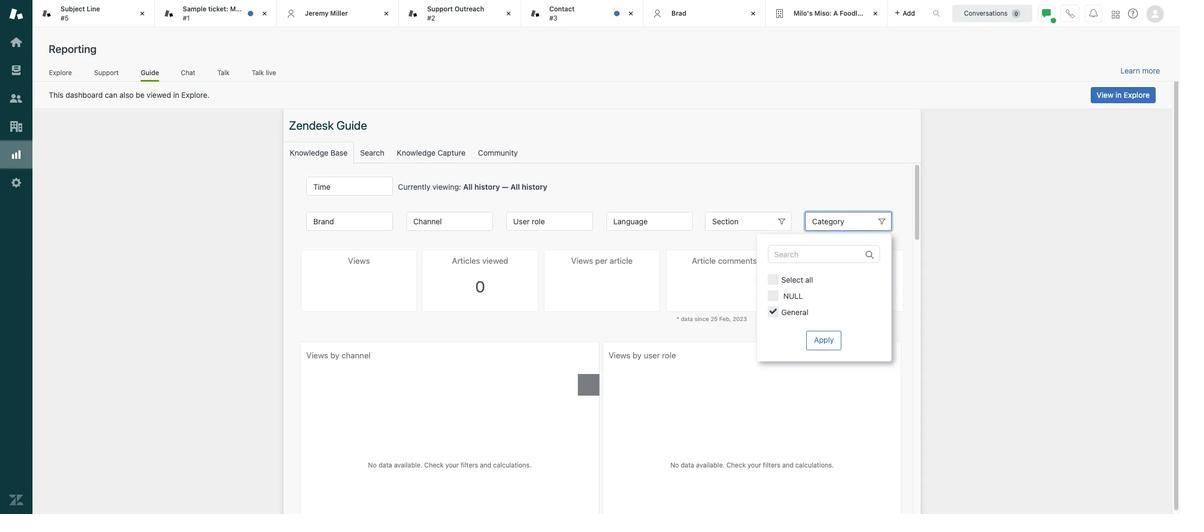 Task type: locate. For each thing, give the bounding box(es) containing it.
0 horizontal spatial support
[[94, 69, 119, 77]]

contact
[[550, 5, 575, 13]]

conversations button
[[953, 5, 1033, 22]]

this dashboard can also be viewed in explore.
[[49, 90, 210, 100]]

close image left #1
[[137, 8, 148, 19]]

talk right chat
[[217, 69, 230, 77]]

#5
[[61, 14, 69, 22]]

1 in from the left
[[173, 90, 179, 100]]

3 close image from the left
[[870, 8, 881, 19]]

2 close image from the left
[[381, 8, 392, 19]]

1 talk from the left
[[217, 69, 230, 77]]

conversations
[[965, 9, 1008, 17]]

button displays agent's chat status as online. image
[[1043, 9, 1051, 18]]

get help image
[[1129, 9, 1139, 18]]

2 tab from the left
[[155, 0, 278, 27]]

tab
[[32, 0, 155, 27], [155, 0, 278, 27], [399, 0, 522, 27], [522, 0, 644, 27]]

more
[[1143, 66, 1161, 75]]

milo's miso: a foodlez subsidiary
[[794, 9, 901, 17]]

add button
[[888, 0, 922, 27]]

in right view
[[1116, 90, 1122, 100]]

live
[[266, 69, 276, 77]]

1 horizontal spatial talk
[[252, 69, 264, 77]]

talk left live
[[252, 69, 264, 77]]

chat link
[[181, 69, 196, 80]]

1 tab from the left
[[32, 0, 155, 27]]

#1
[[183, 14, 190, 22]]

1 horizontal spatial explore
[[1125, 90, 1151, 100]]

1 horizontal spatial close image
[[504, 8, 514, 19]]

milo's miso: a foodlez subsidiary tab
[[766, 0, 901, 27]]

close image right the
[[259, 8, 270, 19]]

support for support
[[94, 69, 119, 77]]

view
[[1097, 90, 1114, 100]]

2 talk from the left
[[252, 69, 264, 77]]

zendesk image
[[9, 494, 23, 508]]

explore down learn more link
[[1125, 90, 1151, 100]]

miso:
[[815, 9, 832, 17]]

4 tab from the left
[[522, 0, 644, 27]]

guide
[[141, 69, 159, 77]]

support up can
[[94, 69, 119, 77]]

chat
[[181, 69, 195, 77]]

reporting
[[49, 43, 97, 55]]

jeremy
[[305, 9, 329, 17]]

talk live link
[[252, 69, 277, 80]]

support outreach #2
[[427, 5, 484, 22]]

explore up this
[[49, 69, 72, 77]]

support inside support outreach #2
[[427, 5, 453, 13]]

close image right foodlez
[[870, 8, 881, 19]]

foodlez
[[840, 9, 865, 17]]

1 close image from the left
[[259, 8, 270, 19]]

add
[[903, 9, 916, 17]]

learn more link
[[1121, 66, 1161, 76]]

0 vertical spatial explore
[[49, 69, 72, 77]]

close image for line
[[137, 8, 148, 19]]

explore
[[49, 69, 72, 77], [1125, 90, 1151, 100]]

learn
[[1121, 66, 1141, 75]]

#3
[[550, 14, 558, 22]]

1 horizontal spatial support
[[427, 5, 453, 13]]

can
[[105, 90, 118, 100]]

in inside button
[[1116, 90, 1122, 100]]

1 horizontal spatial in
[[1116, 90, 1122, 100]]

support link
[[94, 69, 119, 80]]

support
[[427, 5, 453, 13], [94, 69, 119, 77]]

close image left the #2
[[381, 8, 392, 19]]

2 horizontal spatial close image
[[870, 8, 881, 19]]

sample
[[183, 5, 207, 13]]

reporting image
[[9, 148, 23, 162]]

talk
[[217, 69, 230, 77], [252, 69, 264, 77]]

subject line #5
[[61, 5, 100, 22]]

tab containing support outreach
[[399, 0, 522, 27]]

0 horizontal spatial talk
[[217, 69, 230, 77]]

support for support outreach #2
[[427, 5, 453, 13]]

this
[[49, 90, 64, 100]]

in right viewed
[[173, 90, 179, 100]]

2 in from the left
[[1116, 90, 1122, 100]]

view in explore button
[[1091, 87, 1157, 103]]

0 horizontal spatial explore
[[49, 69, 72, 77]]

subsidiary
[[867, 9, 901, 17]]

close image right outreach
[[504, 8, 514, 19]]

close image left milo's
[[748, 8, 759, 19]]

be
[[136, 90, 145, 100]]

close image left brad
[[626, 8, 637, 19]]

1 close image from the left
[[137, 8, 148, 19]]

brad tab
[[644, 0, 766, 27]]

#2
[[427, 14, 435, 22]]

1 vertical spatial support
[[94, 69, 119, 77]]

2 close image from the left
[[504, 8, 514, 19]]

close image
[[259, 8, 270, 19], [381, 8, 392, 19], [626, 8, 637, 19], [748, 8, 759, 19]]

0 horizontal spatial in
[[173, 90, 179, 100]]

talk for talk
[[217, 69, 230, 77]]

3 tab from the left
[[399, 0, 522, 27]]

1 vertical spatial explore
[[1125, 90, 1151, 100]]

0 vertical spatial support
[[427, 5, 453, 13]]

ticket:
[[208, 5, 229, 13]]

close image
[[137, 8, 148, 19], [504, 8, 514, 19], [870, 8, 881, 19]]

0 horizontal spatial close image
[[137, 8, 148, 19]]

support up the #2
[[427, 5, 453, 13]]

in
[[173, 90, 179, 100], [1116, 90, 1122, 100]]

4 close image from the left
[[748, 8, 759, 19]]



Task type: vqa. For each thing, say whether or not it's contained in the screenshot.
Ximmy
no



Task type: describe. For each thing, give the bounding box(es) containing it.
zendesk products image
[[1113, 11, 1120, 18]]

outreach
[[455, 5, 484, 13]]

explore link
[[49, 69, 72, 80]]

tab containing contact
[[522, 0, 644, 27]]

jeremy miller
[[305, 9, 348, 17]]

learn more
[[1121, 66, 1161, 75]]

views image
[[9, 63, 23, 77]]

notifications image
[[1090, 9, 1099, 18]]

explore.
[[181, 90, 210, 100]]

also
[[120, 90, 134, 100]]

get started image
[[9, 35, 23, 49]]

meet
[[230, 5, 246, 13]]

dashboard
[[66, 90, 103, 100]]

talk link
[[217, 69, 230, 80]]

brad
[[672, 9, 687, 17]]

ticket
[[260, 5, 278, 13]]

milo's
[[794, 9, 813, 17]]

line
[[87, 5, 100, 13]]

tab containing sample ticket: meet the ticket
[[155, 0, 278, 27]]

miller
[[330, 9, 348, 17]]

jeremy miller tab
[[277, 0, 399, 27]]

viewed
[[147, 90, 171, 100]]

close image inside the milo's miso: a foodlez subsidiary tab
[[870, 8, 881, 19]]

organizations image
[[9, 120, 23, 134]]

talk live
[[252, 69, 276, 77]]

sample ticket: meet the ticket #1
[[183, 5, 278, 22]]

talk for talk live
[[252, 69, 264, 77]]

subject
[[61, 5, 85, 13]]

contact #3
[[550, 5, 575, 22]]

close image inside "jeremy miller" tab
[[381, 8, 392, 19]]

guide link
[[141, 69, 159, 82]]

tabs tab list
[[32, 0, 922, 27]]

main element
[[0, 0, 32, 515]]

tab containing subject line
[[32, 0, 155, 27]]

the
[[248, 5, 258, 13]]

customers image
[[9, 92, 23, 106]]

close image for outreach
[[504, 8, 514, 19]]

view in explore
[[1097, 90, 1151, 100]]

close image inside brad "tab"
[[748, 8, 759, 19]]

zendesk support image
[[9, 7, 23, 21]]

3 close image from the left
[[626, 8, 637, 19]]

explore inside button
[[1125, 90, 1151, 100]]

admin image
[[9, 176, 23, 190]]

a
[[834, 9, 839, 17]]



